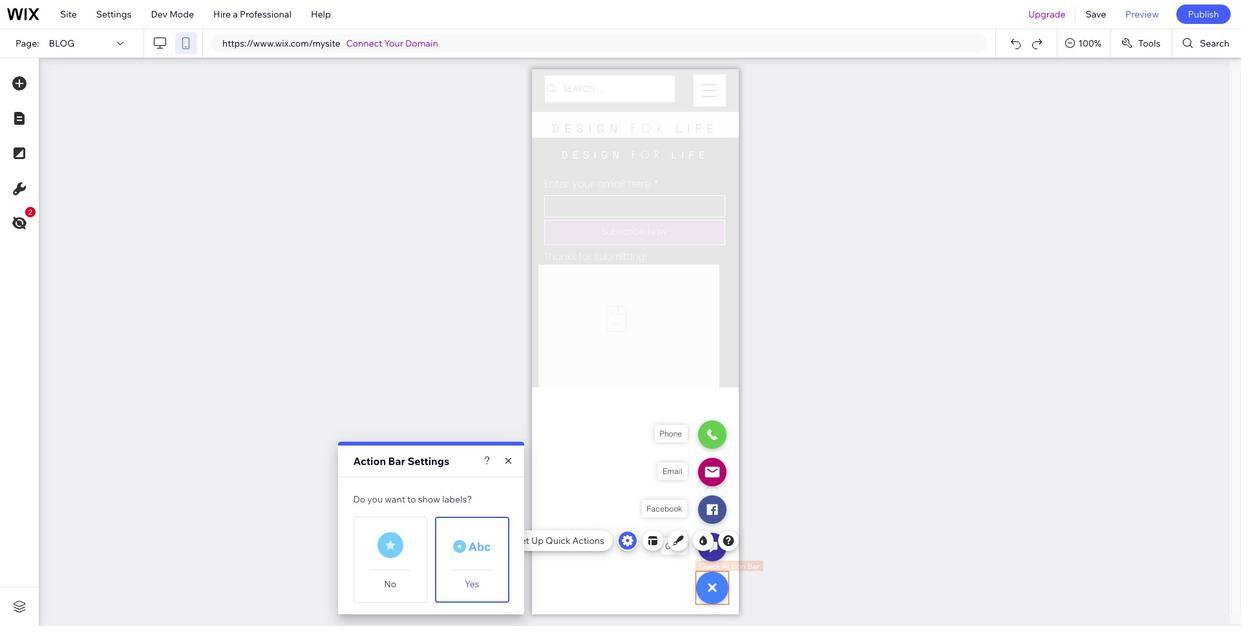 Task type: locate. For each thing, give the bounding box(es) containing it.
settings left dev
[[96, 8, 132, 20]]

upgrade
[[1029, 8, 1066, 20]]

100% button
[[1058, 29, 1111, 58]]

0 horizontal spatial settings
[[96, 8, 132, 20]]

a
[[233, 8, 238, 20]]

save
[[1086, 8, 1107, 20]]

search
[[1201, 38, 1230, 49]]

1 vertical spatial settings
[[408, 455, 450, 468]]

do
[[353, 493, 366, 505]]

settings right bar
[[408, 455, 450, 468]]

publish
[[1189, 8, 1220, 20]]

2 button
[[6, 207, 36, 237]]

to
[[408, 493, 416, 505]]

set
[[515, 535, 530, 547]]

labels?
[[442, 493, 472, 505]]

preview
[[1126, 8, 1160, 20]]

do you want to show labels?
[[353, 493, 472, 505]]

0 vertical spatial settings
[[96, 8, 132, 20]]

save button
[[1076, 0, 1117, 28]]

action bar settings
[[353, 455, 450, 468]]

your
[[385, 38, 404, 49]]

actions
[[573, 535, 605, 547]]

publish button
[[1177, 5, 1231, 24]]

domain
[[406, 38, 438, 49]]

no
[[384, 578, 397, 590]]

tools
[[1139, 38, 1161, 49]]

preview button
[[1117, 0, 1169, 28]]

100%
[[1079, 38, 1102, 49]]

settings
[[96, 8, 132, 20], [408, 455, 450, 468]]

bar
[[388, 455, 405, 468]]

hire a professional
[[213, 8, 292, 20]]

tools button
[[1112, 29, 1173, 58]]



Task type: vqa. For each thing, say whether or not it's contained in the screenshot.
Blank Section
no



Task type: describe. For each thing, give the bounding box(es) containing it.
up
[[532, 535, 544, 547]]

set up quick actions
[[515, 535, 605, 547]]

help
[[311, 8, 331, 20]]

quick
[[546, 535, 571, 547]]

blog
[[49, 38, 74, 49]]

show
[[418, 493, 440, 505]]

connect
[[346, 38, 382, 49]]

action
[[353, 455, 386, 468]]

professional
[[240, 8, 292, 20]]

want
[[385, 493, 406, 505]]

mode
[[170, 8, 194, 20]]

yes
[[465, 578, 480, 590]]

search button
[[1173, 29, 1242, 58]]

1 horizontal spatial settings
[[408, 455, 450, 468]]

dev mode
[[151, 8, 194, 20]]

you
[[368, 493, 383, 505]]

hire
[[213, 8, 231, 20]]

2
[[28, 208, 32, 216]]

https://www.wix.com/mysite
[[222, 38, 341, 49]]

site
[[60, 8, 77, 20]]

https://www.wix.com/mysite connect your domain
[[222, 38, 438, 49]]

dev
[[151, 8, 168, 20]]



